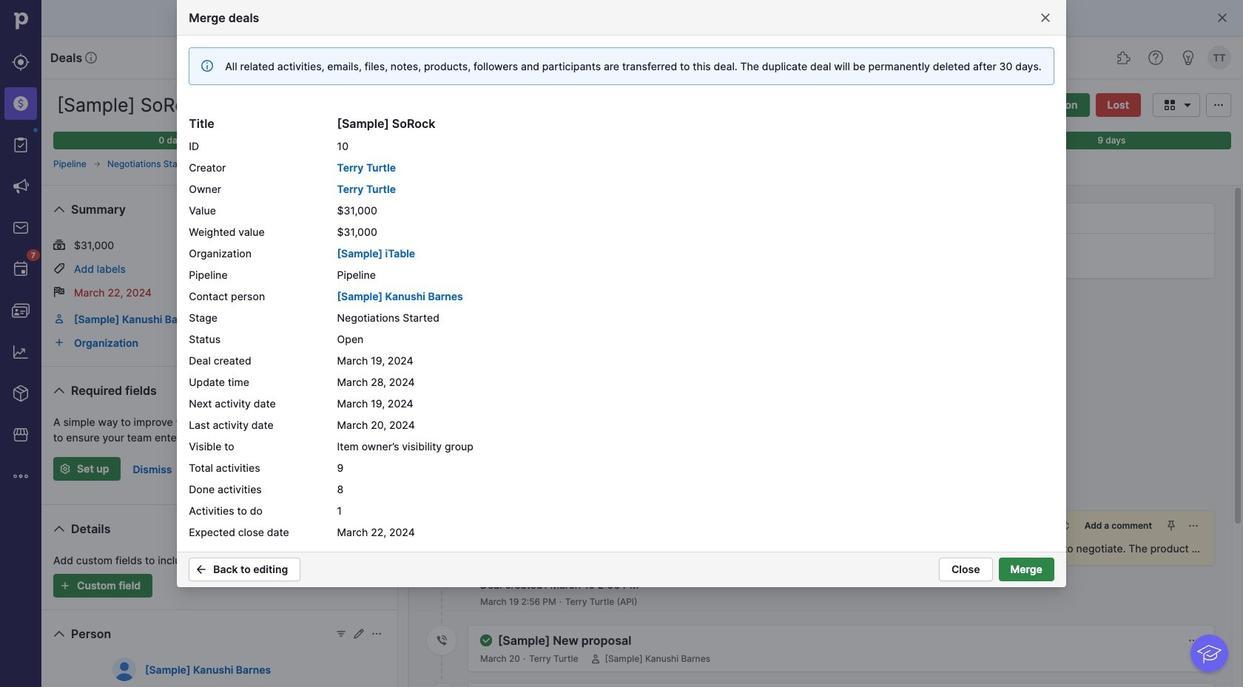 Task type: describe. For each thing, give the bounding box(es) containing it.
1 color secondary image from the top
[[436, 577, 448, 589]]

contacts image
[[12, 302, 30, 320]]

insights image
[[12, 343, 30, 361]]

Search Pipedrive field
[[488, 43, 755, 73]]

1 more actions image from the top
[[1188, 520, 1200, 532]]

pin this note image
[[1166, 520, 1177, 532]]

color primary inverted image
[[56, 580, 74, 592]]

2 color secondary image from the top
[[436, 635, 448, 647]]

products image
[[12, 385, 30, 403]]

color primary inverted image
[[56, 463, 74, 475]]

info image
[[85, 52, 97, 64]]

knowledge center bot, also known as kc bot is an onboarding assistant that allows you to see the list of onboarding items in one place for quick and easy reference. this improves your in-app experience. image
[[1191, 635, 1228, 673]]

more image
[[12, 468, 30, 485]]

marketplace image
[[12, 426, 30, 444]]

expand image
[[1060, 520, 1071, 532]]

1 color link image from the top
[[53, 313, 65, 325]]

quick help image
[[1147, 49, 1165, 67]]

2 color link image from the top
[[53, 337, 65, 349]]



Task type: locate. For each thing, give the bounding box(es) containing it.
0 vertical spatial color undefined image
[[12, 136, 30, 154]]

color primary image
[[1217, 12, 1228, 24], [1161, 99, 1179, 111], [1210, 99, 1228, 111], [371, 204, 383, 215], [53, 286, 65, 298], [469, 443, 487, 461], [50, 520, 68, 538], [193, 564, 210, 576], [353, 628, 365, 640], [371, 628, 383, 640], [480, 635, 492, 647], [590, 653, 602, 665]]

color undefined image down sales inbox "icon"
[[12, 260, 30, 278]]

color primary image
[[1040, 12, 1051, 24], [1179, 99, 1197, 111], [50, 201, 68, 218], [53, 239, 65, 251], [53, 263, 65, 275], [461, 299, 479, 317], [50, 382, 68, 400], [50, 625, 68, 643], [335, 628, 347, 640]]

color link image
[[53, 313, 65, 325], [53, 337, 65, 349]]

1 vertical spatial color link image
[[53, 337, 65, 349]]

sales inbox image
[[12, 219, 30, 237]]

more actions image
[[1188, 520, 1200, 532], [1188, 635, 1200, 647]]

2 color undefined image from the top
[[12, 260, 30, 278]]

menu
[[0, 0, 41, 687]]

1 vertical spatial color secondary image
[[436, 635, 448, 647]]

quick add image
[[773, 49, 790, 67]]

color secondary image
[[436, 577, 448, 589], [436, 635, 448, 647]]

sales assistant image
[[1180, 49, 1197, 67]]

color undefined image
[[12, 136, 30, 154], [12, 260, 30, 278]]

0 vertical spatial color link image
[[53, 313, 65, 325]]

color link image right contacts icon
[[53, 313, 65, 325]]

home image
[[10, 10, 32, 32]]

campaigns image
[[12, 178, 30, 195]]

deals image
[[12, 95, 30, 112]]

[Sample] SoRock text field
[[53, 90, 235, 120]]

1 vertical spatial more actions image
[[1188, 635, 1200, 647]]

1 color undefined image from the top
[[12, 136, 30, 154]]

color info image
[[201, 60, 213, 72]]

color undefined image up 'campaigns' "icon"
[[12, 136, 30, 154]]

0 vertical spatial more actions image
[[1188, 520, 1200, 532]]

leads image
[[12, 53, 30, 71]]

1 vertical spatial color undefined image
[[12, 260, 30, 278]]

menu item
[[0, 83, 41, 124]]

color link image right insights image
[[53, 337, 65, 349]]

0 vertical spatial color secondary image
[[436, 577, 448, 589]]

2 more actions image from the top
[[1188, 635, 1200, 647]]



Task type: vqa. For each thing, say whether or not it's contained in the screenshot.
'projects' image
no



